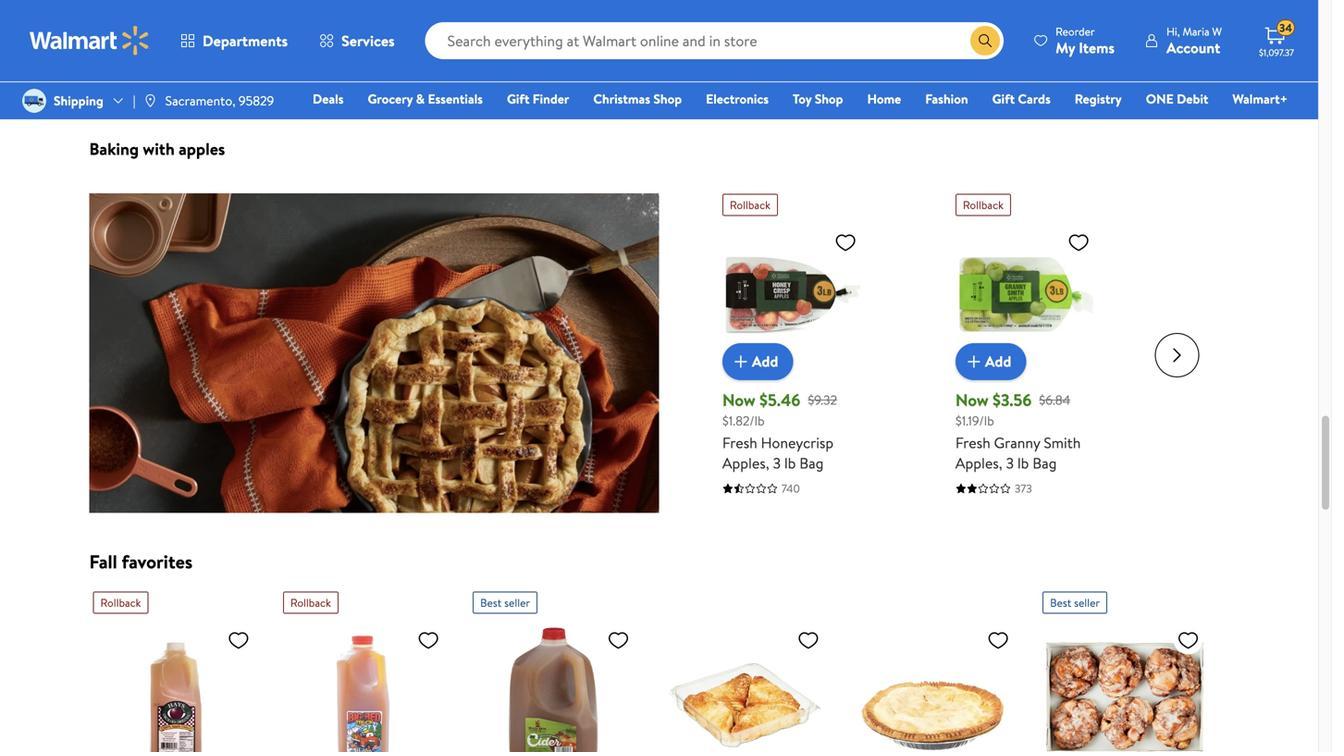 Task type: vqa. For each thing, say whether or not it's contained in the screenshot.
Now to the left
yes



Task type: describe. For each thing, give the bounding box(es) containing it.
toy shop
[[793, 90, 843, 108]]

registry
[[1075, 90, 1122, 108]]

product group containing now $5.46
[[723, 187, 864, 520]]

apples, inside now $3.56 $6.84 $1.19/lb fresh granny smith apples, 3 lb bag
[[956, 453, 1003, 473]]

walmart image
[[30, 26, 150, 56]]

add to favorites list, fresh granny smith apples, 3 lb bag image
[[1068, 231, 1090, 254]]

departments button
[[165, 19, 304, 63]]

gift finder
[[507, 90, 569, 108]]

product group containing kraft america's classic unwrapped candy caramel bits for easy melting, 11 oz bag
[[386, 0, 528, 128]]

walmart+
[[1233, 90, 1288, 108]]

fresh for now $5.46
[[723, 432, 758, 453]]

fresh honeycrisp apples, 3 lb bag image
[[723, 224, 864, 365]]

cards
[[1018, 90, 1051, 108]]

hi, maria w account
[[1167, 24, 1222, 58]]

$1,097.37
[[1259, 46, 1295, 59]]

3 inside now $5.46 $9.32 $1.82/lb fresh honeycrisp apples, 3 lb bag
[[773, 453, 781, 473]]

kraft america's classic unwrapped candy caramel bits for easy melting, 11 oz bag
[[386, 26, 524, 128]]

&
[[416, 90, 425, 108]]

kraft
[[386, 26, 418, 47]]

easy
[[408, 87, 437, 108]]

add for $3.56
[[985, 351, 1012, 372]]

bag inside now $3.56 $6.84 $1.19/lb fresh granny smith apples, 3 lb bag
[[1033, 453, 1057, 473]]

Walmart Site-Wide search field
[[425, 22, 1004, 59]]

caramel
[[430, 67, 483, 87]]

$9.32
[[808, 391, 837, 409]]

now $5.46 $9.32 $1.82/lb fresh honeycrisp apples, 3 lb bag
[[723, 389, 837, 473]]

740
[[782, 481, 800, 496]]

search icon image
[[978, 33, 993, 48]]

seller for freshness guaranteed apple fritters, 6 count, 15 oz image
[[1074, 595, 1100, 611]]

home link
[[859, 89, 910, 109]]

seller for the fresh apple cider, 128 fl oz image
[[504, 595, 530, 611]]

services button
[[304, 19, 411, 63]]

melting,
[[440, 87, 493, 108]]

best seller for the fresh apple cider, 128 fl oz image
[[480, 595, 530, 611]]

oz
[[510, 87, 524, 108]]

freshness guaranteed 10 inch apple pie, 39 oz, 1 count image
[[853, 621, 1017, 752]]

gift cards
[[993, 90, 1051, 108]]

diy caramel apples image
[[659, 0, 1229, 111]]

34
[[1280, 20, 1293, 36]]

maria
[[1183, 24, 1210, 39]]

next slide for one and two sku list image
[[1155, 333, 1200, 378]]

fashion
[[926, 90, 968, 108]]

one debit link
[[1138, 89, 1217, 109]]

|
[[133, 92, 136, 110]]

christmas
[[593, 90, 651, 108]]

11
[[496, 87, 506, 108]]

reorder my items
[[1056, 24, 1115, 58]]

add to cart image for now $3.56
[[963, 351, 985, 373]]

hi,
[[1167, 24, 1180, 39]]

sacramento,
[[165, 92, 236, 110]]

finder
[[533, 90, 569, 108]]

best for the fresh apple cider, 128 fl oz image
[[480, 595, 502, 611]]

fall favorites
[[89, 549, 193, 575]]

grocery
[[368, 90, 413, 108]]

services
[[342, 31, 395, 51]]

granny
[[994, 432, 1041, 453]]

best seller for freshness guaranteed apple fritters, 6 count, 15 oz image
[[1050, 595, 1100, 611]]

christmas shop
[[593, 90, 682, 108]]

grocery & essentials link
[[359, 89, 491, 109]]

3 inside now $3.56 $6.84 $1.19/lb fresh granny smith apples, 3 lb bag
[[1006, 453, 1014, 473]]

add to cart image for now $5.46
[[730, 351, 752, 373]]

candy
[[386, 67, 426, 87]]

honeycrisp inside now $5.46 $9.32 $1.82/lb fresh honeycrisp apples, 3 lb bag
[[761, 432, 834, 453]]

christmas shop link
[[585, 89, 690, 109]]

add to favorites list, fresh apple cider, half gallon image
[[227, 629, 250, 652]]

$1.19/lb
[[956, 412, 995, 430]]

now for now $3.56
[[956, 389, 989, 412]]

region containing baking with apples
[[89, 138, 1229, 528]]

apple,
[[153, 63, 194, 83]]

bits
[[487, 67, 511, 87]]

add button for $3.56
[[956, 343, 1027, 380]]

373
[[1015, 481, 1032, 496]]



Task type: locate. For each thing, give the bounding box(es) containing it.
bag inside kraft america's classic unwrapped candy caramel bits for easy melting, 11 oz bag
[[386, 108, 410, 128]]

$2.06 $1.97/lb fresh honeycrisp apple, each
[[153, 22, 264, 83]]

add to favorites list, freshness guaranteed apple turnover pastries, 10 oz, 4 count image
[[797, 629, 820, 652]]

honeycrisp down $5.46
[[761, 432, 834, 453]]

$2.06
[[153, 22, 183, 40]]

1 horizontal spatial 3
[[1006, 453, 1014, 473]]

add button for $5.46
[[723, 343, 793, 380]]

fresh down $1.19/lb
[[956, 432, 991, 453]]

deals link
[[304, 89, 352, 109]]

walmart+ link
[[1225, 89, 1296, 109]]

fresh down $1.82/lb
[[723, 432, 758, 453]]

1 shop from the left
[[654, 90, 682, 108]]

2 add from the left
[[985, 351, 1012, 372]]

bag left the &
[[386, 108, 410, 128]]

1 horizontal spatial add button
[[956, 343, 1027, 380]]

each
[[197, 63, 228, 83]]

baking with apples image
[[89, 193, 659, 513]]

toy
[[793, 90, 812, 108]]

region
[[89, 138, 1229, 528]]

add to favorites list, fresh honeycrisp apples, 3 lb bag image
[[835, 231, 857, 254]]

$5.46
[[760, 389, 801, 412]]

Search search field
[[425, 22, 1004, 59]]

gift right 11
[[507, 90, 530, 108]]

for
[[386, 87, 405, 108]]

fresh granny smith apples, 3 lb bag image
[[956, 224, 1098, 365]]

now
[[723, 389, 756, 412], [956, 389, 989, 412]]

add button up $5.46
[[723, 343, 793, 380]]

1 3 from the left
[[773, 453, 781, 473]]

1 horizontal spatial honeycrisp
[[761, 432, 834, 453]]

fresh apple cider, half gallon image
[[93, 621, 257, 752]]

electronics link
[[698, 89, 777, 109]]

0 horizontal spatial bag
[[386, 108, 410, 128]]

2 now from the left
[[956, 389, 989, 412]]

2 best seller from the left
[[1050, 595, 1100, 611]]

add to favorites list, fresh apple cider, 128 fl oz image
[[607, 629, 630, 652]]

reorder
[[1056, 24, 1095, 39]]

now inside now $3.56 $6.84 $1.19/lb fresh granny smith apples, 3 lb bag
[[956, 389, 989, 412]]

3 left smith
[[1006, 453, 1014, 473]]

gift finder link
[[499, 89, 578, 109]]

shop right toy
[[815, 90, 843, 108]]

0 horizontal spatial fresh
[[153, 42, 188, 63]]

essentials
[[428, 90, 483, 108]]

freshness guaranteed apple fritters, 6 count, 15 oz image
[[1043, 621, 1207, 752]]

0 horizontal spatial best
[[480, 595, 502, 611]]

gift left cards
[[993, 90, 1015, 108]]

add to favorites list, flavored apple cider, half gallon image
[[417, 629, 440, 652]]

fresh down $2.06
[[153, 42, 188, 63]]

0 horizontal spatial best seller
[[480, 595, 530, 611]]

1 horizontal spatial gift
[[993, 90, 1015, 108]]

add to favorites list, freshness guaranteed apple fritters, 6 count, 15 oz image
[[1177, 629, 1200, 652]]

95829
[[239, 92, 274, 110]]

classic
[[386, 47, 430, 67]]

smith
[[1044, 432, 1081, 453]]

1 add button from the left
[[723, 343, 793, 380]]

1 horizontal spatial add to cart image
[[963, 351, 985, 373]]

 image left shipping
[[22, 89, 46, 113]]

product group containing fresh honeycrisp apple, each
[[153, 0, 294, 106]]

2 apples, from the left
[[956, 453, 1003, 473]]

apples, inside now $5.46 $9.32 $1.82/lb fresh honeycrisp apples, 3 lb bag
[[723, 453, 770, 473]]

one
[[1146, 90, 1174, 108]]

lb inside now $5.46 $9.32 $1.82/lb fresh honeycrisp apples, 3 lb bag
[[785, 453, 796, 473]]

0 horizontal spatial add
[[752, 351, 779, 372]]

best seller
[[480, 595, 530, 611], [1050, 595, 1100, 611]]

product group containing now $3.56
[[956, 187, 1098, 520]]

1 horizontal spatial add
[[985, 351, 1012, 372]]

shop right "christmas"
[[654, 90, 682, 108]]

0 horizontal spatial  image
[[22, 89, 46, 113]]

2 shop from the left
[[815, 90, 843, 108]]

shop
[[654, 90, 682, 108], [815, 90, 843, 108]]

gift for gift cards
[[993, 90, 1015, 108]]

2 horizontal spatial fresh
[[956, 432, 991, 453]]

with
[[143, 138, 175, 161]]

0 vertical spatial honeycrisp
[[191, 42, 264, 63]]

one debit
[[1146, 90, 1209, 108]]

fresh for now $3.56
[[956, 432, 991, 453]]

1 gift from the left
[[507, 90, 530, 108]]

0 horizontal spatial gift
[[507, 90, 530, 108]]

1039
[[212, 90, 234, 106]]

3 down $5.46
[[773, 453, 781, 473]]

fresh inside $2.06 $1.97/lb fresh honeycrisp apple, each
[[153, 42, 188, 63]]

flavored apple cider, half gallon image
[[283, 621, 447, 752]]

baking with apples
[[89, 138, 225, 161]]

gift
[[507, 90, 530, 108], [993, 90, 1015, 108]]

1 horizontal spatial best
[[1050, 595, 1072, 611]]

apples
[[179, 138, 225, 161]]

add up $5.46
[[752, 351, 779, 372]]

freshness guaranteed apple turnover pastries, 10 oz, 4 count image
[[663, 621, 827, 752]]

baking
[[89, 138, 139, 161]]

lb inside now $3.56 $6.84 $1.19/lb fresh granny smith apples, 3 lb bag
[[1018, 453, 1029, 473]]

apples,
[[723, 453, 770, 473], [956, 453, 1003, 473]]

add to favorites list, freshness guaranteed 10 inch apple pie, 39 oz, 1 count image
[[987, 629, 1010, 652]]

shop for toy shop
[[815, 90, 843, 108]]

add button
[[723, 343, 793, 380], [956, 343, 1027, 380]]

now for now $5.46
[[723, 389, 756, 412]]

home
[[867, 90, 901, 108]]

 image right | on the left
[[143, 93, 158, 108]]

1 horizontal spatial bag
[[800, 453, 824, 473]]

account
[[1167, 37, 1221, 58]]

electronics
[[706, 90, 769, 108]]

1 add to cart image from the left
[[730, 351, 752, 373]]

product group
[[153, 0, 294, 106], [386, 0, 528, 128], [723, 187, 864, 520], [956, 187, 1098, 520], [93, 584, 257, 752], [283, 584, 447, 752], [473, 584, 637, 752], [1043, 584, 1207, 752]]

apples, down $1.82/lb
[[723, 453, 770, 473]]

gift cards link
[[984, 89, 1059, 109]]

deals
[[313, 90, 344, 108]]

lb up 740
[[785, 453, 796, 473]]

1 best seller from the left
[[480, 595, 530, 611]]

1 horizontal spatial best seller
[[1050, 595, 1100, 611]]

1 now from the left
[[723, 389, 756, 412]]

3
[[773, 453, 781, 473], [1006, 453, 1014, 473]]

0 horizontal spatial 3
[[773, 453, 781, 473]]

debit
[[1177, 90, 1209, 108]]

1 add from the left
[[752, 351, 779, 372]]

 image
[[22, 89, 46, 113], [143, 93, 158, 108]]

honeycrisp
[[191, 42, 264, 63], [761, 432, 834, 453]]

shipping
[[54, 92, 103, 110]]

add to cart image up $1.19/lb
[[963, 351, 985, 373]]

apples, down $1.19/lb
[[956, 453, 1003, 473]]

shop for christmas shop
[[654, 90, 682, 108]]

honeycrisp down $1.97/lb
[[191, 42, 264, 63]]

departments
[[203, 31, 288, 51]]

1 lb from the left
[[785, 453, 796, 473]]

best for freshness guaranteed apple fritters, 6 count, 15 oz image
[[1050, 595, 1072, 611]]

0 horizontal spatial add to cart image
[[730, 351, 752, 373]]

$3.56
[[993, 389, 1032, 412]]

bag down $6.84
[[1033, 453, 1057, 473]]

 image for shipping
[[22, 89, 46, 113]]

bag up 740
[[800, 453, 824, 473]]

0 horizontal spatial seller
[[504, 595, 530, 611]]

1 horizontal spatial now
[[956, 389, 989, 412]]

add
[[752, 351, 779, 372], [985, 351, 1012, 372]]

fashion link
[[917, 89, 977, 109]]

favorites
[[122, 549, 193, 575]]

0 horizontal spatial now
[[723, 389, 756, 412]]

seller up the fresh apple cider, 128 fl oz image
[[504, 595, 530, 611]]

0 horizontal spatial shop
[[654, 90, 682, 108]]

add up $3.56
[[985, 351, 1012, 372]]

0 horizontal spatial apples,
[[723, 453, 770, 473]]

$6.84
[[1039, 391, 1071, 409]]

lb
[[785, 453, 796, 473], [1018, 453, 1029, 473]]

$1.97/lb
[[187, 22, 228, 40]]

2 3 from the left
[[1006, 453, 1014, 473]]

seller up freshness guaranteed apple fritters, 6 count, 15 oz image
[[1074, 595, 1100, 611]]

2 horizontal spatial bag
[[1033, 453, 1057, 473]]

0 horizontal spatial add button
[[723, 343, 793, 380]]

sacramento, 95829
[[165, 92, 274, 110]]

america's
[[422, 26, 484, 47]]

now left $3.56
[[956, 389, 989, 412]]

lb up 373
[[1018, 453, 1029, 473]]

1 horizontal spatial lb
[[1018, 453, 1029, 473]]

1 horizontal spatial fresh
[[723, 432, 758, 453]]

honeycrisp inside $2.06 $1.97/lb fresh honeycrisp apple, each
[[191, 42, 264, 63]]

1 horizontal spatial apples,
[[956, 453, 1003, 473]]

fresh apple cider, 128 fl oz image
[[473, 621, 637, 752]]

now $3.56 $6.84 $1.19/lb fresh granny smith apples, 3 lb bag
[[956, 389, 1081, 473]]

1 horizontal spatial seller
[[1074, 595, 1100, 611]]

registry link
[[1067, 89, 1131, 109]]

1 best from the left
[[480, 595, 502, 611]]

add for $5.46
[[752, 351, 779, 372]]

now inside now $5.46 $9.32 $1.82/lb fresh honeycrisp apples, 3 lb bag
[[723, 389, 756, 412]]

grocery & essentials
[[368, 90, 483, 108]]

now left $5.46
[[723, 389, 756, 412]]

fall
[[89, 549, 117, 575]]

2 seller from the left
[[1074, 595, 1100, 611]]

 image for sacramento, 95829
[[143, 93, 158, 108]]

add to cart image
[[730, 351, 752, 373], [963, 351, 985, 373]]

$1.82/lb
[[723, 412, 765, 430]]

bag inside now $5.46 $9.32 $1.82/lb fresh honeycrisp apples, 3 lb bag
[[800, 453, 824, 473]]

1 horizontal spatial shop
[[815, 90, 843, 108]]

add to cart image up $1.82/lb
[[730, 351, 752, 373]]

0 horizontal spatial lb
[[785, 453, 796, 473]]

fresh inside now $3.56 $6.84 $1.19/lb fresh granny smith apples, 3 lb bag
[[956, 432, 991, 453]]

2 add button from the left
[[956, 343, 1027, 380]]

add button up $3.56
[[956, 343, 1027, 380]]

452
[[445, 74, 464, 90]]

2 best from the left
[[1050, 595, 1072, 611]]

1 seller from the left
[[504, 595, 530, 611]]

best
[[480, 595, 502, 611], [1050, 595, 1072, 611]]

w
[[1213, 24, 1222, 39]]

gift for gift finder
[[507, 90, 530, 108]]

1 vertical spatial honeycrisp
[[761, 432, 834, 453]]

unwrapped
[[433, 47, 506, 67]]

1 apples, from the left
[[723, 453, 770, 473]]

my
[[1056, 37, 1076, 58]]

2 gift from the left
[[993, 90, 1015, 108]]

2 lb from the left
[[1018, 453, 1029, 473]]

seller
[[504, 595, 530, 611], [1074, 595, 1100, 611]]

2 add to cart image from the left
[[963, 351, 985, 373]]

0 horizontal spatial honeycrisp
[[191, 42, 264, 63]]

rollback
[[730, 197, 771, 213], [963, 197, 1004, 213], [100, 595, 141, 611], [290, 595, 331, 611]]

fresh inside now $5.46 $9.32 $1.82/lb fresh honeycrisp apples, 3 lb bag
[[723, 432, 758, 453]]

items
[[1079, 37, 1115, 58]]

toy shop link
[[785, 89, 852, 109]]

1 horizontal spatial  image
[[143, 93, 158, 108]]



